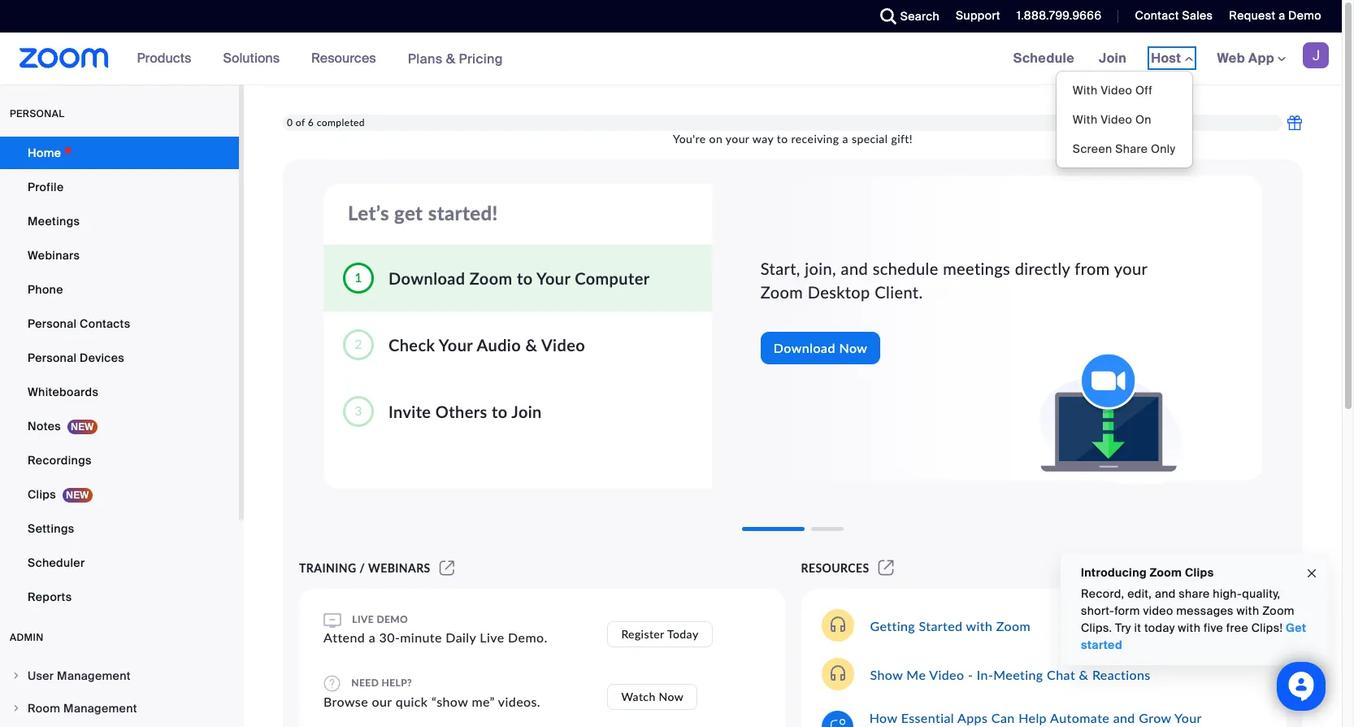 Task type: describe. For each thing, give the bounding box(es) containing it.
phone
[[28, 282, 63, 297]]

automate
[[1051, 710, 1110, 725]]

30-
[[379, 630, 400, 645]]

profile picture image
[[1304, 42, 1330, 68]]

right image for user management
[[11, 671, 21, 681]]

me
[[907, 667, 927, 682]]

plans & pricing
[[408, 50, 503, 67]]

schedule
[[1014, 50, 1075, 67]]

notes
[[28, 419, 61, 434]]

how essential apps can help automate and grow your link
[[870, 710, 1202, 727]]

schedule link
[[1002, 33, 1087, 85]]

personal menu menu
[[0, 137, 239, 615]]

webinars
[[368, 561, 431, 575]]

show
[[871, 667, 903, 682]]

zoom up check your audio & video
[[470, 268, 513, 288]]

contact sales
[[1136, 8, 1214, 23]]

let's get started!
[[348, 201, 498, 224]]

download zoom to your computer
[[389, 268, 650, 288]]

schedule
[[873, 259, 939, 278]]

webinars
[[28, 248, 80, 263]]

2 horizontal spatial with
[[1238, 603, 1260, 618]]

settings
[[28, 521, 74, 536]]

products button
[[137, 33, 199, 85]]

get
[[1287, 621, 1307, 635]]

a for request a demo
[[1279, 8, 1286, 23]]

resources button
[[312, 33, 384, 85]]

close image
[[1306, 564, 1319, 583]]

and inside how essential apps can help automate and grow your
[[1114, 710, 1136, 725]]

to for invite others to join
[[492, 401, 508, 421]]

training / webinars
[[299, 561, 431, 575]]

download for download zoom to your computer
[[389, 268, 466, 288]]

clips.
[[1082, 621, 1113, 635]]

zoom inside record, edit, and share high-quality, short-form video messages with zoom clips. try it today with five free clips!
[[1263, 603, 1295, 618]]

desktop
[[808, 282, 871, 301]]

window new image
[[437, 561, 457, 575]]

1.888.799.9666
[[1017, 8, 1102, 23]]

personal contacts link
[[0, 307, 239, 340]]

and for desktop
[[841, 259, 869, 278]]

share
[[1180, 586, 1211, 601]]

1 horizontal spatial with
[[1179, 621, 1201, 635]]

settings link
[[0, 512, 239, 545]]

user management menu item
[[0, 660, 239, 691]]

watch now button
[[608, 684, 698, 710]]

right image for room management
[[11, 704, 21, 713]]

zoom up edit,
[[1150, 565, 1183, 580]]

download for download now
[[774, 340, 836, 356]]

today
[[668, 627, 699, 640]]

started!
[[428, 201, 498, 224]]

get started
[[1082, 621, 1307, 652]]

zoom logo image
[[20, 48, 109, 68]]

management for user management
[[57, 669, 131, 683]]

contacts
[[80, 316, 130, 331]]

app
[[1249, 50, 1275, 67]]

with video off link
[[1057, 76, 1193, 105]]

video left -
[[930, 667, 965, 682]]

0 horizontal spatial with
[[967, 618, 993, 633]]

search
[[901, 9, 940, 24]]

download now
[[774, 340, 868, 356]]

register
[[622, 627, 665, 640]]

of
[[296, 117, 305, 129]]

window new image
[[876, 561, 897, 575]]

register today button
[[608, 621, 713, 647]]

high-
[[1214, 586, 1243, 601]]

browse our quick "show me" videos.
[[324, 694, 541, 709]]

join,
[[805, 259, 837, 278]]

with video off
[[1073, 83, 1153, 98]]

your inside start, join, and schedule meetings directly from your zoom desktop client.
[[1115, 259, 1148, 278]]

join inside meetings navigation
[[1100, 50, 1127, 67]]

"show
[[432, 694, 468, 709]]

reports link
[[0, 581, 239, 613]]

clips!
[[1252, 621, 1284, 635]]

personal for personal devices
[[28, 351, 77, 365]]

2 horizontal spatial to
[[777, 132, 789, 146]]

it
[[1135, 621, 1142, 635]]

webinars link
[[0, 239, 239, 272]]

let's
[[348, 201, 389, 224]]

a for attend a 30-minute daily live demo.
[[369, 630, 376, 645]]

zoom inside start, join, and schedule meetings directly from your zoom desktop client.
[[761, 282, 804, 301]]

scheduler link
[[0, 547, 239, 579]]

video inside with video on link
[[1101, 112, 1133, 127]]

receiving
[[792, 132, 840, 146]]

room management
[[28, 701, 137, 716]]

today
[[1145, 621, 1176, 635]]

to for download zoom to your computer
[[517, 268, 533, 288]]

whiteboards
[[28, 385, 99, 399]]

video inside with video off "link"
[[1101, 83, 1133, 98]]

chat
[[1048, 667, 1076, 682]]

room
[[28, 701, 60, 716]]

watch now
[[622, 690, 684, 704]]

invite
[[389, 401, 431, 421]]

host button
[[1152, 50, 1194, 67]]

recordings
[[28, 453, 92, 468]]

share
[[1116, 142, 1149, 156]]

quality,
[[1243, 586, 1281, 601]]

2
[[355, 336, 363, 351]]

in-
[[977, 667, 994, 682]]

short-
[[1082, 603, 1115, 618]]

web
[[1218, 50, 1246, 67]]

video
[[1144, 603, 1174, 618]]

1
[[355, 269, 363, 285]]

0 vertical spatial your
[[726, 132, 750, 146]]

on
[[1136, 112, 1152, 127]]

screen share only
[[1073, 142, 1176, 156]]

management for room management
[[63, 701, 137, 716]]

start,
[[761, 259, 801, 278]]

meetings
[[944, 259, 1011, 278]]



Task type: locate. For each thing, give the bounding box(es) containing it.
solutions button
[[223, 33, 287, 85]]

to right others
[[492, 401, 508, 421]]

0 vertical spatial and
[[841, 259, 869, 278]]

with video on
[[1073, 112, 1152, 127]]

now for watch now
[[659, 690, 684, 704]]

with video on link
[[1057, 105, 1193, 134]]

clips up share
[[1186, 565, 1215, 580]]

& right the plans
[[446, 50, 456, 67]]

your right on
[[726, 132, 750, 146]]

room management menu item
[[0, 693, 239, 724]]

your right from
[[1115, 259, 1148, 278]]

and up desktop
[[841, 259, 869, 278]]

management inside menu item
[[57, 669, 131, 683]]

join link
[[1087, 33, 1140, 85]]

client.
[[875, 282, 924, 301]]

management inside menu item
[[63, 701, 137, 716]]

form
[[1115, 603, 1141, 618]]

0 vertical spatial clips
[[28, 487, 56, 502]]

with for with video off
[[1073, 83, 1098, 98]]

admin
[[10, 631, 44, 644]]

1 vertical spatial right image
[[11, 704, 21, 713]]

your left audio
[[439, 335, 473, 354]]

0 horizontal spatial now
[[659, 690, 684, 704]]

from
[[1075, 259, 1111, 278]]

now
[[840, 340, 868, 356], [659, 690, 684, 704]]

right image
[[11, 671, 21, 681], [11, 704, 21, 713]]

free
[[1227, 621, 1249, 635]]

1 vertical spatial clips
[[1186, 565, 1215, 580]]

videos.
[[498, 694, 541, 709]]

others
[[436, 401, 488, 421]]

1 horizontal spatial clips
[[1186, 565, 1215, 580]]

right image inside user management menu item
[[11, 671, 21, 681]]

completed
[[317, 117, 365, 129]]

attend a 30-minute daily live demo.
[[324, 630, 548, 645]]

with for with video on
[[1073, 112, 1098, 127]]

0 vertical spatial now
[[840, 340, 868, 356]]

demo.
[[508, 630, 548, 645]]

2 with from the top
[[1073, 112, 1098, 127]]

and inside start, join, and schedule meetings directly from your zoom desktop client.
[[841, 259, 869, 278]]

live demo
[[350, 613, 408, 626]]

apps
[[958, 710, 988, 725]]

0 vertical spatial your
[[537, 268, 571, 288]]

right image left user in the bottom of the page
[[11, 671, 21, 681]]

2 right image from the top
[[11, 704, 21, 713]]

demo
[[1289, 8, 1322, 23]]

personal devices
[[28, 351, 124, 365]]

sales
[[1183, 8, 1214, 23]]

watch
[[622, 690, 656, 704]]

five
[[1204, 621, 1224, 635]]

1 horizontal spatial now
[[840, 340, 868, 356]]

join up 'with video off'
[[1100, 50, 1127, 67]]

demo
[[377, 613, 408, 626]]

your
[[537, 268, 571, 288], [439, 335, 473, 354], [1175, 710, 1202, 725]]

only
[[1152, 142, 1176, 156]]

& right audio
[[526, 335, 538, 354]]

1 right image from the top
[[11, 671, 21, 681]]

-
[[969, 667, 974, 682]]

0 horizontal spatial to
[[492, 401, 508, 421]]

a left 30-
[[369, 630, 376, 645]]

join right others
[[512, 401, 542, 421]]

request
[[1230, 8, 1276, 23]]

right image inside room management menu item
[[11, 704, 21, 713]]

download down the let's get started!
[[389, 268, 466, 288]]

your left computer
[[537, 268, 571, 288]]

meetings navigation
[[1002, 33, 1343, 168]]

your right grow
[[1175, 710, 1202, 725]]

product information navigation
[[125, 33, 516, 85]]

0 horizontal spatial clips
[[28, 487, 56, 502]]

0 vertical spatial with
[[1073, 83, 1098, 98]]

directly
[[1016, 259, 1071, 278]]

0 vertical spatial to
[[777, 132, 789, 146]]

web app button
[[1218, 50, 1287, 67]]

with up free
[[1238, 603, 1260, 618]]

2 horizontal spatial and
[[1156, 586, 1177, 601]]

get started link
[[1082, 621, 1307, 652]]

personal down phone
[[28, 316, 77, 331]]

management down user management menu item
[[63, 701, 137, 716]]

home
[[28, 146, 61, 160]]

1 horizontal spatial your
[[1115, 259, 1148, 278]]

1 with from the top
[[1073, 83, 1098, 98]]

0 vertical spatial personal
[[28, 316, 77, 331]]

notes link
[[0, 410, 239, 442]]

way
[[753, 132, 774, 146]]

daily
[[446, 630, 476, 645]]

0 horizontal spatial your
[[439, 335, 473, 354]]

you're on your way to receiving a special gift!
[[673, 132, 913, 146]]

download inside button
[[774, 340, 836, 356]]

1 vertical spatial with
[[1073, 112, 1098, 127]]

can
[[992, 710, 1016, 725]]

video left "on"
[[1101, 112, 1133, 127]]

with inside "link"
[[1073, 83, 1098, 98]]

search button
[[868, 0, 944, 33]]

0 horizontal spatial download
[[389, 268, 466, 288]]

your inside how essential apps can help automate and grow your
[[1175, 710, 1202, 725]]

1 horizontal spatial join
[[1100, 50, 1127, 67]]

0 vertical spatial right image
[[11, 671, 21, 681]]

resources
[[802, 561, 870, 575]]

introducing zoom clips
[[1082, 565, 1215, 580]]

clips link
[[0, 478, 239, 511]]

support link
[[944, 0, 1005, 33], [957, 8, 1001, 23]]

0 horizontal spatial a
[[369, 630, 376, 645]]

home link
[[0, 137, 239, 169]]

now for download now
[[840, 340, 868, 356]]

download now button
[[761, 332, 881, 364]]

1 vertical spatial join
[[512, 401, 542, 421]]

need
[[352, 676, 379, 689]]

now down desktop
[[840, 340, 868, 356]]

computer
[[575, 268, 650, 288]]

minute
[[400, 630, 442, 645]]

user
[[28, 669, 54, 683]]

2 horizontal spatial your
[[1175, 710, 1202, 725]]

1 horizontal spatial and
[[1114, 710, 1136, 725]]

& inside product information navigation
[[446, 50, 456, 67]]

invite others to join
[[389, 401, 542, 421]]

and up video
[[1156, 586, 1177, 601]]

zoom up show me video - in-meeting chat & reactions
[[997, 618, 1031, 633]]

to right way
[[777, 132, 789, 146]]

personal for personal contacts
[[28, 316, 77, 331]]

whiteboards link
[[0, 376, 239, 408]]

profile link
[[0, 171, 239, 203]]

video right audio
[[542, 335, 586, 354]]

1 vertical spatial download
[[774, 340, 836, 356]]

right image left room
[[11, 704, 21, 713]]

1 vertical spatial your
[[1115, 259, 1148, 278]]

live
[[480, 630, 505, 645]]

plans
[[408, 50, 443, 67]]

admin menu menu
[[0, 660, 239, 727]]

0 vertical spatial download
[[389, 268, 466, 288]]

with up screen
[[1073, 112, 1098, 127]]

2 personal from the top
[[28, 351, 77, 365]]

personal up whiteboards
[[28, 351, 77, 365]]

a left the special
[[843, 132, 849, 146]]

request a demo link
[[1218, 0, 1343, 33], [1230, 8, 1322, 23]]

grow
[[1140, 710, 1172, 725]]

try
[[1116, 621, 1132, 635]]

0 horizontal spatial join
[[512, 401, 542, 421]]

resources
[[312, 50, 376, 67]]

messages
[[1177, 603, 1234, 618]]

products
[[137, 50, 191, 67]]

1 horizontal spatial to
[[517, 268, 533, 288]]

check
[[389, 335, 435, 354]]

get
[[395, 201, 423, 224]]

attend
[[324, 630, 365, 645]]

audio
[[477, 335, 521, 354]]

0 horizontal spatial and
[[841, 259, 869, 278]]

0 horizontal spatial your
[[726, 132, 750, 146]]

with up with video on
[[1073, 83, 1098, 98]]

download down desktop
[[774, 340, 836, 356]]

getting started with zoom
[[871, 618, 1031, 633]]

special
[[852, 132, 889, 146]]

2 vertical spatial &
[[1080, 667, 1089, 682]]

banner containing products
[[0, 33, 1343, 168]]

me"
[[472, 694, 495, 709]]

video left off
[[1101, 83, 1133, 98]]

personal
[[10, 107, 65, 120]]

2 vertical spatial to
[[492, 401, 508, 421]]

2 horizontal spatial a
[[1279, 8, 1286, 23]]

contact
[[1136, 8, 1180, 23]]

screen share only link
[[1057, 134, 1193, 163]]

clips inside 'link'
[[28, 487, 56, 502]]

0
[[287, 117, 293, 129]]

support
[[957, 8, 1001, 23]]

1 vertical spatial now
[[659, 690, 684, 704]]

a left demo
[[1279, 8, 1286, 23]]

& right chat
[[1080, 667, 1089, 682]]

1 vertical spatial &
[[526, 335, 538, 354]]

0 vertical spatial management
[[57, 669, 131, 683]]

2 vertical spatial a
[[369, 630, 376, 645]]

1 vertical spatial to
[[517, 268, 533, 288]]

1 horizontal spatial your
[[537, 268, 571, 288]]

contact sales link
[[1124, 0, 1218, 33], [1136, 8, 1214, 23]]

essential
[[902, 710, 955, 725]]

0 vertical spatial join
[[1100, 50, 1127, 67]]

on
[[710, 132, 723, 146]]

meetings link
[[0, 205, 239, 237]]

with down the messages
[[1179, 621, 1201, 635]]

and left grow
[[1114, 710, 1136, 725]]

1 personal from the top
[[28, 316, 77, 331]]

2 vertical spatial your
[[1175, 710, 1202, 725]]

show me video - in-meeting chat & reactions link
[[871, 667, 1151, 682]]

web app
[[1218, 50, 1275, 67]]

and for messages
[[1156, 586, 1177, 601]]

banner
[[0, 33, 1343, 168]]

1 vertical spatial and
[[1156, 586, 1177, 601]]

1 horizontal spatial a
[[843, 132, 849, 146]]

personal contacts
[[28, 316, 130, 331]]

clips up settings
[[28, 487, 56, 502]]

zoom down start,
[[761, 282, 804, 301]]

0 vertical spatial a
[[1279, 8, 1286, 23]]

zoom up clips!
[[1263, 603, 1295, 618]]

to up audio
[[517, 268, 533, 288]]

1 vertical spatial your
[[439, 335, 473, 354]]

start, join, and schedule meetings directly from your zoom desktop client.
[[761, 259, 1148, 301]]

management up room management
[[57, 669, 131, 683]]

1 vertical spatial a
[[843, 132, 849, 146]]

now right watch
[[659, 690, 684, 704]]

2 vertical spatial and
[[1114, 710, 1136, 725]]

2 horizontal spatial &
[[1080, 667, 1089, 682]]

and
[[841, 259, 869, 278], [1156, 586, 1177, 601], [1114, 710, 1136, 725]]

1 vertical spatial personal
[[28, 351, 77, 365]]

1 horizontal spatial download
[[774, 340, 836, 356]]

with right started
[[967, 618, 993, 633]]

1 horizontal spatial &
[[526, 335, 538, 354]]

0 horizontal spatial &
[[446, 50, 456, 67]]

0 vertical spatial &
[[446, 50, 456, 67]]

and inside record, edit, and share high-quality, short-form video messages with zoom clips. try it today with five free clips!
[[1156, 586, 1177, 601]]

join
[[1100, 50, 1127, 67], [512, 401, 542, 421]]

1 vertical spatial management
[[63, 701, 137, 716]]



Task type: vqa. For each thing, say whether or not it's contained in the screenshot.
'Explore New Tools' element
no



